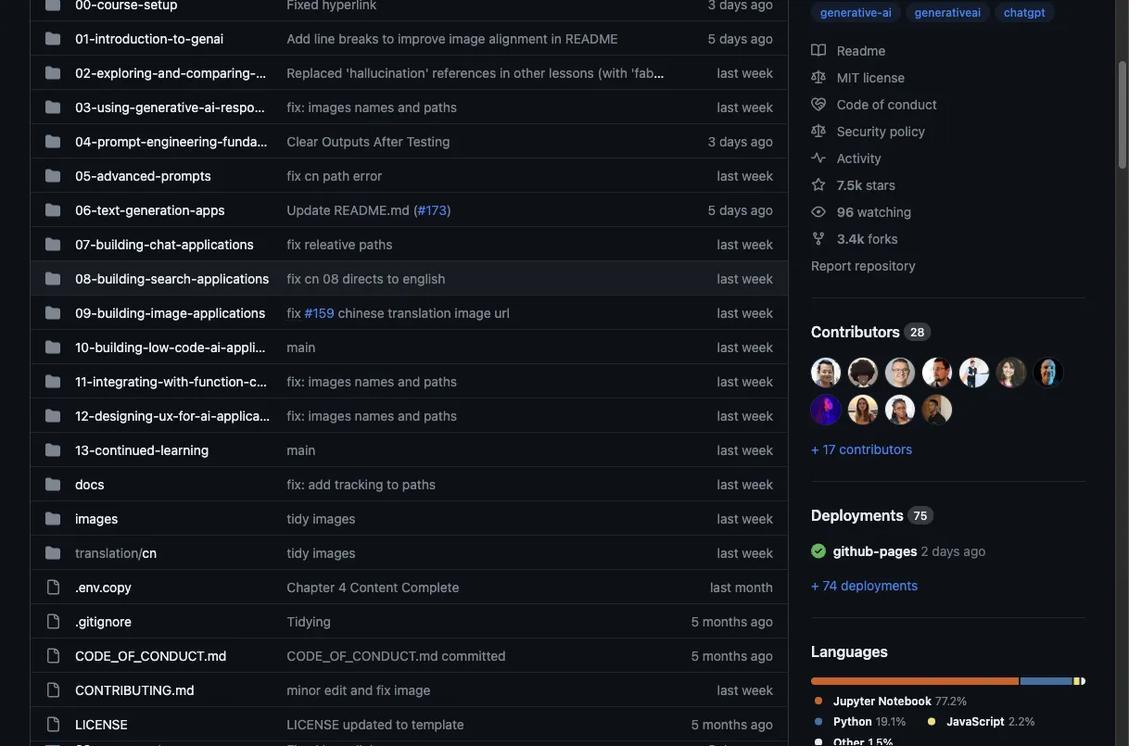 Task type: vqa. For each thing, say whether or not it's contained in the screenshot.
Cancel
no



Task type: describe. For each thing, give the bounding box(es) containing it.
stars
[[866, 177, 896, 192]]

8 week from the top
[[742, 374, 773, 389]]

code-
[[175, 339, 211, 355]]

different-
[[256, 65, 313, 80]]

fix #159 chinese translation image url
[[287, 305, 510, 320]]

cell for docs
[[45, 475, 60, 494]]

cn for 08
[[305, 271, 319, 286]]

cell for 10-building-low-code-ai-applications
[[45, 338, 60, 357]]

week for 08-building-search-applications
[[742, 271, 773, 286]]

ago for code_of_conduct.md committed
[[751, 648, 773, 664]]

testing
[[407, 134, 450, 149]]

directory image for docs
[[45, 477, 60, 492]]

'hallucination'
[[346, 65, 429, 80]]

+ for contributors
[[811, 441, 820, 457]]

row containing code_of_conduct.md
[[31, 638, 788, 673]]

days for 06-text-generation-apps
[[720, 202, 748, 217]]

names for 11-integrating-with-function-calling fix: images names and paths
[[355, 374, 394, 389]]

code_of_conduct.md committed link
[[287, 648, 506, 664]]

jupyter
[[834, 695, 876, 708]]

fix cn 08 directs to english link
[[287, 271, 446, 286]]

cell for 13-continued-learning
[[45, 441, 60, 460]]

week for images
[[742, 511, 773, 526]]

2 fix: from the top
[[287, 374, 305, 389]]

08
[[323, 271, 339, 286]]

minor
[[287, 683, 321, 698]]

10-
[[75, 339, 95, 355]]

week for 10-building-low-code-ai-applications
[[742, 339, 773, 355]]

.gitignore link
[[75, 614, 132, 629]]

08-building-search-applications
[[75, 271, 269, 286]]

last week for 08-building-search-applications
[[717, 271, 773, 286]]

last week for 02-exploring-and-comparing-different-llms
[[717, 65, 773, 80]]

contributing.md link
[[75, 683, 194, 698]]

2 vertical spatial cn
[[142, 545, 157, 561]]

code
[[837, 96, 869, 112]]

last for .env.copy
[[710, 580, 732, 595]]

ai
[[883, 6, 892, 19]]

report
[[811, 258, 852, 273]]

file image for code_of_conduct.md
[[45, 649, 60, 664]]

genai
[[191, 31, 224, 46]]

cell for 06-text-generation-apps
[[45, 200, 60, 220]]

05-
[[75, 168, 97, 183]]

ai- for code-
[[211, 339, 227, 355]]

last for 05-advanced-prompts
[[717, 168, 739, 183]]

chatgpt link
[[995, 2, 1055, 22]]

cell for 08-building-search-applications
[[45, 269, 60, 288]]

fix up license updated to template
[[377, 683, 391, 698]]

main link for 10-building-low-code-ai-applications
[[287, 339, 316, 355]]

fix: images names and paths link for 03-using-generative-ai-responsibly
[[287, 99, 457, 115]]

last for contributing.md
[[717, 683, 739, 698]]

0 vertical spatial ai-
[[205, 99, 221, 115]]

to right the 'tracking'
[[387, 477, 399, 492]]

5 days ago for 06-text-generation-apps
[[708, 202, 773, 217]]

directory image for 10-building-low-code-ai-applications
[[45, 340, 60, 355]]

with-
[[163, 374, 194, 389]]

and-
[[158, 65, 186, 80]]

cell for .env.copy
[[45, 578, 60, 597]]

5 months ago for committed
[[691, 648, 773, 664]]

pages
[[880, 543, 918, 559]]

13 last week from the top
[[717, 545, 773, 561]]

03-
[[75, 99, 97, 115]]

directory image for 09-building-image-applications
[[45, 306, 60, 320]]

(
[[413, 202, 418, 217]]

@kinfey image
[[960, 358, 990, 388]]

to right updated at the left bottom of page
[[396, 717, 408, 732]]

github-
[[834, 543, 880, 559]]

replaced 'hallucination' references in other lessons (with 'fabricati…
[[287, 65, 694, 80]]

mit license
[[834, 70, 905, 85]]

javascript 2.2%
[[947, 715, 1035, 728]]

to-
[[173, 31, 191, 46]]

cell for 03-using-generative-ai-responsibly
[[45, 97, 60, 117]]

75
[[914, 509, 928, 522]]

repo forked image
[[811, 231, 826, 246]]

license updated to template link
[[287, 717, 464, 732]]

eye image
[[811, 204, 826, 219]]

week for 13-continued-learning
[[742, 442, 773, 458]]

and right edit
[[351, 683, 373, 698]]

ago for add line breaks to improve image alignment in readme
[[751, 31, 773, 46]]

security
[[837, 123, 887, 139]]

python 19.1 image
[[1021, 678, 1072, 685]]

cell for 01-introduction-to-genai
[[45, 29, 60, 48]]

readme link
[[811, 43, 886, 58]]

1 tidy images from the top
[[287, 511, 356, 526]]

2 tidy from the top
[[287, 545, 309, 561]]

report repository link
[[811, 258, 916, 273]]

of
[[873, 96, 885, 112]]

designing-
[[95, 408, 159, 423]]

fix releative paths
[[287, 236, 393, 252]]

1 directory image from the top
[[45, 0, 60, 12]]

5 months ago for updated
[[691, 717, 773, 732]]

pulse image
[[811, 151, 826, 166]]

ago for tidying
[[751, 614, 773, 629]]

07-building-chat-applications
[[75, 236, 254, 252]]

last week for images
[[717, 511, 773, 526]]

docs
[[75, 477, 104, 492]]

cell for 11-integrating-with-function-calling
[[45, 372, 60, 391]]

file image for .env.copy
[[45, 580, 60, 595]]

(with
[[598, 65, 628, 80]]

chapter
[[287, 580, 335, 595]]

ux-
[[159, 408, 179, 423]]

row containing 04-prompt-engineering-fundamentals
[[31, 123, 788, 159]]

main for 13-continued-learning
[[287, 442, 316, 458]]

github-pages 2 days ago
[[834, 543, 986, 559]]

updated
[[343, 717, 393, 732]]

engineering-
[[147, 134, 223, 149]]

translation
[[388, 305, 451, 320]]

learning
[[161, 442, 209, 458]]

image for minor edit and fix image
[[394, 683, 431, 698]]

74
[[823, 578, 838, 593]]

javascript 2.2 image
[[1074, 678, 1080, 685]]

06-text-generation-apps
[[75, 202, 225, 217]]

clear outputs after testing
[[287, 134, 450, 149]]

directory image for 08-building-search-applications
[[45, 271, 60, 286]]

3.4k forks
[[837, 231, 898, 246]]

directory image for 06-text-generation-apps
[[45, 203, 60, 217]]

prompts
[[161, 168, 211, 183]]

13-continued-learning
[[75, 442, 209, 458]]

exploring-
[[97, 65, 158, 80]]

license for license updated to template
[[287, 717, 339, 732]]

fix: add tracking to paths
[[287, 477, 436, 492]]

+ 74 deployments
[[811, 578, 918, 593]]

2 last week from the top
[[717, 99, 773, 115]]

dot fill image for python
[[811, 715, 826, 729]]

5 for tidying
[[691, 614, 699, 629]]

applications for chat-
[[182, 236, 254, 252]]

code_of_conduct.md for code_of_conduct.md link
[[75, 648, 226, 664]]

last week for docs
[[717, 477, 773, 492]]

1 months from the top
[[703, 614, 748, 629]]

book image
[[811, 43, 826, 58]]

cell for contributing.md
[[45, 681, 60, 700]]

23 row from the top
[[31, 741, 788, 747]]

3 days ago
[[708, 134, 773, 149]]

5 for license updated to template
[[691, 717, 699, 732]]

06-text-generation-apps link
[[75, 202, 225, 217]]

cell for images
[[45, 509, 60, 529]]

images right calling
[[308, 374, 351, 389]]

last week for 07-building-chat-applications
[[717, 236, 773, 252]]

breaks
[[339, 31, 379, 46]]

row containing .env.copy
[[31, 569, 788, 605]]

last for 07-building-chat-applications
[[717, 236, 739, 252]]

generativeai link
[[906, 2, 991, 22]]

3 fix: from the top
[[287, 408, 305, 423]]

apps
[[196, 202, 225, 217]]

row containing translation/
[[31, 535, 788, 570]]

directory image for 02-exploring-and-comparing-different-llms
[[45, 65, 60, 80]]

4 fix: from the top
[[287, 477, 305, 492]]

names for 03-using-generative-ai-responsibly fix: images names and paths
[[355, 99, 394, 115]]

@koreyspace image
[[849, 358, 878, 388]]

content
[[350, 580, 398, 595]]

cell for 12-designing-ux-for-ai-applications
[[45, 406, 60, 426]]

prompt-
[[97, 134, 147, 149]]

8 last week from the top
[[717, 374, 773, 389]]

row containing license
[[31, 707, 788, 742]]

cell for 07-building-chat-applications
[[45, 235, 60, 254]]

1 fix: from the top
[[287, 99, 305, 115]]

building- for 08-
[[97, 271, 151, 286]]

@leestott image
[[886, 358, 915, 388]]

complete
[[402, 580, 459, 595]]

4
[[338, 580, 347, 595]]

last for 13-continued-learning
[[717, 442, 739, 458]]

2 tidy images from the top
[[287, 545, 356, 561]]

contributors
[[811, 323, 901, 341]]

last for images
[[717, 511, 739, 526]]

09-building-image-applications
[[75, 305, 265, 320]]

fundamentals
[[223, 134, 304, 149]]

file image for contributing.md
[[45, 683, 60, 698]]

fix cn path error
[[287, 168, 382, 183]]

contributors
[[840, 441, 913, 457]]

to right directs on the left
[[387, 271, 399, 286]]

languages
[[811, 643, 888, 661]]

check circle fill image
[[811, 544, 826, 559]]

outputs
[[322, 134, 370, 149]]

repository
[[855, 258, 916, 273]]

clear outputs after testing link
[[287, 134, 450, 149]]

search-
[[151, 271, 197, 286]]

last for 09-building-image-applications
[[717, 305, 739, 320]]

@nitya image
[[997, 358, 1027, 388]]

last week for 09-building-image-applications
[[717, 305, 773, 320]]

tidying link
[[287, 614, 331, 629]]

row containing images
[[31, 501, 788, 536]]

fix for fix cn 08 directs to english
[[287, 271, 301, 286]]

#159
[[305, 305, 335, 320]]

fix left #159 at the top of page
[[287, 305, 301, 320]]

5 for add line breaks to improve image alignment in readme
[[708, 31, 716, 46]]

replaced
[[287, 65, 343, 80]]

law image
[[811, 70, 826, 85]]

week for 05-advanced-prompts
[[742, 168, 773, 183]]

5 days ago for 01-introduction-to-genai
[[708, 31, 773, 46]]

months for committed
[[703, 648, 748, 664]]

#173 link
[[418, 202, 447, 217]]

last for 10-building-low-code-ai-applications
[[717, 339, 739, 355]]

fix for fix releative paths
[[287, 236, 301, 252]]

@jimbobbennett image
[[1034, 358, 1064, 388]]

months for updated
[[703, 717, 748, 732]]



Task type: locate. For each thing, give the bounding box(es) containing it.
@softchris image
[[923, 358, 952, 388]]

7 directory image from the top
[[45, 306, 60, 320]]

row containing 03-using-generative-ai-responsibly
[[31, 89, 788, 124]]

row containing .gitignore
[[31, 604, 788, 639]]

main for 10-building-low-code-ai-applications
[[287, 339, 316, 355]]

0 horizontal spatial code_of_conduct.md
[[75, 648, 226, 664]]

1 vertical spatial cn
[[305, 271, 319, 286]]

6 week from the top
[[742, 305, 773, 320]]

directory image left docs
[[45, 477, 60, 492]]

directory image left 04-
[[45, 134, 60, 149]]

20 cell from the top
[[45, 646, 60, 666]]

2 vertical spatial ai-
[[201, 408, 217, 423]]

dot fill image for javascript
[[925, 715, 940, 729]]

3
[[708, 134, 716, 149]]

13 week from the top
[[742, 545, 773, 561]]

row containing 07-building-chat-applications
[[31, 226, 788, 262]]

1 directory image from the top
[[45, 31, 60, 46]]

docs link
[[75, 477, 104, 492]]

main up 'add'
[[287, 442, 316, 458]]

14 cell from the top
[[45, 441, 60, 460]]

translation/
[[75, 545, 142, 561]]

5 days ago left book "image"
[[708, 31, 773, 46]]

1 fix: images names and paths link from the top
[[287, 99, 457, 115]]

@john0isaac image
[[811, 358, 841, 388]]

days for 01-introduction-to-genai
[[720, 31, 748, 46]]

2 5 days ago from the top
[[708, 202, 773, 217]]

11 cell from the top
[[45, 338, 60, 357]]

tidy images link for 1st directory image from the bottom of the page
[[287, 545, 356, 561]]

9 last week from the top
[[717, 408, 773, 423]]

2 tidy images link from the top
[[287, 545, 356, 561]]

1 horizontal spatial code_of_conduct.md
[[287, 648, 438, 664]]

1 vertical spatial +
[[811, 578, 820, 593]]

after
[[374, 134, 403, 149]]

last week for 05-advanced-prompts
[[717, 168, 773, 183]]

names up fix: add tracking to paths link
[[355, 408, 394, 423]]

5 days ago down 3 days ago
[[708, 202, 773, 217]]

1 license from the left
[[75, 717, 128, 732]]

4 file image from the top
[[45, 717, 60, 732]]

0 vertical spatial 5 months ago
[[691, 614, 773, 629]]

2 months from the top
[[703, 648, 748, 664]]

image down code_of_conduct.md committed link
[[394, 683, 431, 698]]

1 5 days ago from the top
[[708, 31, 773, 46]]

directory image left 06-
[[45, 203, 60, 217]]

.env.copy link
[[75, 580, 132, 595]]

file image
[[45, 614, 60, 629]]

8 directory image from the top
[[45, 340, 60, 355]]

cell for code_of_conduct.md
[[45, 646, 60, 666]]

6 cell from the top
[[45, 166, 60, 185]]

replaced 'hallucination' references in other lessons (with 'fabricati… link
[[287, 65, 694, 80]]

0 vertical spatial tidy
[[287, 511, 309, 526]]

dot fill image down 77.2%
[[925, 715, 940, 729]]

10 row from the top
[[31, 295, 788, 330]]

2 + from the top
[[811, 578, 820, 593]]

1 vertical spatial ai-
[[211, 339, 227, 355]]

12 last week from the top
[[717, 511, 773, 526]]

fix releative paths link
[[287, 236, 393, 252]]

0 horizontal spatial in
[[500, 65, 510, 80]]

2.2%
[[1009, 715, 1035, 728]]

mit license link
[[811, 70, 905, 85]]

dot fill image for jupyter
[[811, 694, 826, 709]]

advanced-
[[97, 168, 161, 183]]

names down chinese
[[355, 374, 394, 389]]

images down docs link
[[75, 511, 118, 526]]

14 row from the top
[[31, 432, 788, 467]]

images up 'add'
[[308, 408, 351, 423]]

directory image
[[45, 0, 60, 12], [45, 65, 60, 80], [45, 100, 60, 115], [45, 168, 60, 183], [45, 237, 60, 252], [45, 271, 60, 286], [45, 306, 60, 320], [45, 340, 60, 355], [45, 409, 60, 423], [45, 511, 60, 526]]

add line breaks to improve image alignment in readme link
[[287, 31, 618, 46]]

2 license from the left
[[287, 717, 339, 732]]

last for 08-building-search-applications
[[717, 271, 739, 286]]

3 week from the top
[[742, 168, 773, 183]]

and
[[398, 99, 420, 115], [398, 374, 420, 389], [398, 408, 420, 423], [351, 683, 373, 698]]

#159 link
[[305, 305, 335, 320]]

9 directory image from the top
[[45, 409, 60, 423]]

code of conduct image
[[811, 97, 826, 112]]

other 1.5 image
[[1082, 678, 1086, 685]]

ai- up function-
[[211, 339, 227, 355]]

license down the minor
[[287, 717, 339, 732]]

directory image for 13-continued-learning
[[45, 443, 60, 458]]

5 days ago
[[708, 31, 773, 46], [708, 202, 773, 217]]

main link up 'add'
[[287, 442, 316, 458]]

generative- up readme link
[[821, 6, 883, 19]]

10 directory image from the top
[[45, 511, 60, 526]]

dot fill image left jupyter
[[811, 694, 826, 709]]

7.5k stars
[[837, 177, 896, 192]]

cell
[[45, 0, 60, 14], [45, 29, 60, 48], [45, 63, 60, 83], [45, 97, 60, 117], [45, 132, 60, 151], [45, 166, 60, 185], [45, 200, 60, 220], [45, 235, 60, 254], [45, 269, 60, 288], [45, 303, 60, 323], [45, 338, 60, 357], [45, 372, 60, 391], [45, 406, 60, 426], [45, 441, 60, 460], [45, 475, 60, 494], [45, 509, 60, 529], [45, 543, 60, 563], [45, 578, 60, 597], [45, 612, 60, 632], [45, 646, 60, 666], [45, 681, 60, 700], [45, 715, 60, 735]]

row containing 09-building-image-applications
[[31, 295, 788, 330]]

llms
[[313, 65, 337, 80]]

3 cell from the top
[[45, 63, 60, 83]]

directory image left 13-
[[45, 443, 60, 458]]

1 5 months ago from the top
[[691, 614, 773, 629]]

row containing 13-continued-learning
[[31, 432, 788, 467]]

building- for 09-
[[97, 305, 151, 320]]

text-
[[97, 202, 126, 217]]

directory image for 05-advanced-prompts
[[45, 168, 60, 183]]

2 vertical spatial image
[[394, 683, 431, 698]]

1 vertical spatial main link
[[287, 442, 316, 458]]

dot fill image
[[811, 735, 826, 747]]

ai- for for-
[[201, 408, 217, 423]]

1 vertical spatial tidy images
[[287, 545, 356, 561]]

clear
[[287, 134, 318, 149]]

cn
[[305, 168, 319, 183], [305, 271, 319, 286], [142, 545, 157, 561]]

function-
[[194, 374, 250, 389]]

3 directory image from the top
[[45, 100, 60, 115]]

row containing contributing.md
[[31, 672, 788, 708]]

days
[[720, 31, 748, 46], [720, 134, 748, 149], [720, 202, 748, 217], [932, 543, 960, 559]]

tidy images link down 'add'
[[287, 511, 356, 526]]

4 cell from the top
[[45, 97, 60, 117]]

0 vertical spatial main link
[[287, 339, 316, 355]]

cell for 02-exploring-and-comparing-different-llms
[[45, 63, 60, 83]]

code_of_conduct.md up contributing.md "link"
[[75, 648, 226, 664]]

20 row from the top
[[31, 638, 788, 673]]

row
[[31, 0, 788, 21], [31, 20, 788, 56], [31, 55, 788, 90], [31, 89, 788, 124], [31, 123, 788, 159], [31, 158, 788, 193], [31, 192, 788, 227], [31, 226, 788, 262], [31, 261, 788, 296], [31, 295, 788, 330], [31, 329, 788, 364], [31, 364, 788, 399], [31, 398, 788, 433], [31, 432, 788, 467], [31, 466, 788, 502], [31, 501, 788, 536], [31, 535, 788, 570], [31, 569, 788, 605], [31, 604, 788, 639], [31, 638, 788, 673], [31, 672, 788, 708], [31, 707, 788, 742], [31, 741, 788, 747]]

1 week from the top
[[742, 65, 773, 80]]

10 cell from the top
[[45, 303, 60, 323]]

javascript
[[947, 715, 1005, 728]]

fix down clear
[[287, 168, 301, 183]]

1 last week from the top
[[717, 65, 773, 80]]

11 row from the top
[[31, 329, 788, 364]]

11 week from the top
[[742, 477, 773, 492]]

1 names from the top
[[355, 99, 394, 115]]

last month
[[710, 580, 773, 595]]

days right 2
[[932, 543, 960, 559]]

row containing 01-introduction-to-genai
[[31, 20, 788, 56]]

2 week from the top
[[742, 99, 773, 115]]

17
[[823, 441, 836, 457]]

21 cell from the top
[[45, 681, 60, 700]]

days left book "image"
[[720, 31, 748, 46]]

forks
[[868, 231, 898, 246]]

directory image left 11-
[[45, 374, 60, 389]]

7 cell from the top
[[45, 200, 60, 220]]

1 row from the top
[[31, 0, 788, 21]]

0 vertical spatial months
[[703, 614, 748, 629]]

applications for search-
[[197, 271, 269, 286]]

1 vertical spatial 5 months ago
[[691, 648, 773, 664]]

03-using-generative-ai-responsibly fix: images names and paths
[[75, 99, 457, 115]]

main link
[[287, 339, 316, 355], [287, 442, 316, 458]]

minor edit and fix image link
[[287, 683, 431, 698]]

last week for 13-continued-learning
[[717, 442, 773, 458]]

fix: images names and paths link
[[287, 99, 457, 115], [287, 374, 457, 389], [287, 408, 457, 423]]

13 row from the top
[[31, 398, 788, 433]]

readme
[[834, 43, 886, 58]]

week for 02-exploring-and-comparing-different-llms
[[742, 65, 773, 80]]

+ for deployments
[[811, 578, 820, 593]]

12-designing-ux-for-ai-applications fix: images names and paths
[[75, 408, 457, 423]]

3.4k
[[837, 231, 865, 246]]

2 5 months ago from the top
[[691, 648, 773, 664]]

4 last week from the top
[[717, 236, 773, 252]]

1 horizontal spatial in
[[551, 31, 562, 46]]

ai- down function-
[[201, 408, 217, 423]]

2 vertical spatial names
[[355, 408, 394, 423]]

error
[[353, 168, 382, 183]]

0 vertical spatial main
[[287, 339, 316, 355]]

+
[[811, 441, 820, 457], [811, 578, 820, 593]]

2 main from the top
[[287, 442, 316, 458]]

5 directory image from the top
[[45, 237, 60, 252]]

row containing 05-advanced-prompts
[[31, 158, 788, 193]]

1 vertical spatial fix: images names and paths link
[[287, 374, 457, 389]]

images link
[[75, 511, 118, 526]]

applications for image-
[[193, 305, 265, 320]]

)
[[447, 202, 452, 217]]

for-
[[179, 408, 201, 423]]

2 vertical spatial 5 months ago
[[691, 717, 773, 732]]

0 vertical spatial names
[[355, 99, 394, 115]]

) link
[[447, 202, 452, 217]]

0 vertical spatial cn
[[305, 168, 319, 183]]

tidy up chapter
[[287, 545, 309, 561]]

directory image for 01-introduction-to-genai
[[45, 31, 60, 46]]

file image
[[45, 580, 60, 595], [45, 649, 60, 664], [45, 683, 60, 698], [45, 717, 60, 732]]

02-exploring-and-comparing-different-llms
[[75, 65, 337, 80]]

18 cell from the top
[[45, 578, 60, 597]]

tidy images down 'add'
[[287, 511, 356, 526]]

18 row from the top
[[31, 569, 788, 605]]

fix: left 'add'
[[287, 477, 305, 492]]

week for 07-building-chat-applications
[[742, 236, 773, 252]]

0 vertical spatial +
[[811, 441, 820, 457]]

policy
[[890, 123, 926, 139]]

and up the testing
[[398, 99, 420, 115]]

building- for 10-
[[95, 339, 149, 355]]

to right breaks
[[382, 31, 394, 46]]

1 vertical spatial 5 days ago
[[708, 202, 773, 217]]

+ left 17
[[811, 441, 820, 457]]

last week for contributing.md
[[717, 683, 773, 698]]

directory image for 04-prompt-engineering-fundamentals
[[45, 134, 60, 149]]

row containing 08-building-search-applications
[[31, 261, 788, 296]]

code_of_conduct.md link
[[75, 648, 226, 664]]

images up 4
[[313, 545, 356, 561]]

fix for fix cn path error
[[287, 168, 301, 183]]

main link for 13-continued-learning
[[287, 442, 316, 458]]

7 last week from the top
[[717, 339, 773, 355]]

22 row from the top
[[31, 707, 788, 742]]

1 horizontal spatial license
[[287, 717, 339, 732]]

generation-
[[125, 202, 196, 217]]

chinese
[[338, 305, 385, 320]]

and up fix: add tracking to paths
[[398, 408, 420, 423]]

2 directory image from the top
[[45, 65, 60, 80]]

fix: images names and paths link for 12-designing-ux-for-ai-applications
[[287, 408, 457, 423]]

days for 04-prompt-engineering-fundamentals
[[720, 134, 748, 149]]

fix: images names and paths link up clear outputs after testing link
[[287, 99, 457, 115]]

fix: images names and paths link up fix: add tracking to paths link
[[287, 408, 457, 423]]

star image
[[811, 178, 826, 192]]

14 week from the top
[[742, 683, 773, 698]]

3 last week from the top
[[717, 168, 773, 183]]

directory image for 07-building-chat-applications
[[45, 237, 60, 252]]

ago for license updated to template
[[751, 717, 773, 732]]

4 directory image from the top
[[45, 374, 60, 389]]

tidy images up chapter
[[287, 545, 356, 561]]

1 vertical spatial generative-
[[135, 99, 205, 115]]

1 vertical spatial main
[[287, 442, 316, 458]]

tidy images link for directory icon for images
[[287, 511, 356, 526]]

0 vertical spatial generative-
[[821, 6, 883, 19]]

14 last week from the top
[[717, 683, 773, 698]]

2 fix: images names and paths link from the top
[[287, 374, 457, 389]]

+ left 74
[[811, 578, 820, 593]]

15 cell from the top
[[45, 475, 60, 494]]

fix: down calling
[[287, 408, 305, 423]]

minor edit and fix image
[[287, 683, 431, 698]]

directs
[[343, 271, 384, 286]]

7 week from the top
[[742, 339, 773, 355]]

1 vertical spatial tidy
[[287, 545, 309, 561]]

+ 17 contributors link
[[811, 441, 913, 457]]

13 cell from the top
[[45, 406, 60, 426]]

license down contributing.md
[[75, 717, 128, 732]]

edit
[[324, 683, 347, 698]]

main link down fix 'link'
[[287, 339, 316, 355]]

2 main link from the top
[[287, 442, 316, 458]]

days down 3 days ago
[[720, 202, 748, 217]]

jupyter notebook 77.2 image
[[811, 678, 1019, 685]]

0 vertical spatial 5 days ago
[[708, 31, 773, 46]]

row containing 02-exploring-and-comparing-different-llms
[[31, 55, 788, 90]]

05-advanced-prompts
[[75, 168, 211, 183]]

04-prompt-engineering-fundamentals
[[75, 134, 304, 149]]

responsibly
[[221, 99, 290, 115]]

0 horizontal spatial license
[[75, 717, 128, 732]]

0 vertical spatial image
[[449, 31, 486, 46]]

images down llms
[[308, 99, 351, 115]]

generative- down and-
[[135, 99, 205, 115]]

week for docs
[[742, 477, 773, 492]]

cell for 09-building-image-applications
[[45, 303, 60, 323]]

fix: up clear
[[287, 99, 305, 115]]

fix up fix 'link'
[[287, 271, 301, 286]]

5 for code_of_conduct.md committed
[[691, 648, 699, 664]]

2 names from the top
[[355, 374, 394, 389]]

5 week from the top
[[742, 271, 773, 286]]

update
[[287, 202, 331, 217]]

3 directory image from the top
[[45, 203, 60, 217]]

fix: images names and paths link down chinese
[[287, 374, 457, 389]]

4 directory image from the top
[[45, 168, 60, 183]]

1 horizontal spatial generative-
[[821, 6, 883, 19]]

add
[[287, 31, 311, 46]]

cn for path
[[305, 168, 319, 183]]

12-
[[75, 408, 95, 423]]

ago for clear outputs after testing
[[751, 134, 773, 149]]

1 vertical spatial names
[[355, 374, 394, 389]]

6 last week from the top
[[717, 305, 773, 320]]

01-
[[75, 31, 95, 46]]

names up clear outputs after testing link
[[355, 99, 394, 115]]

row containing docs
[[31, 466, 788, 502]]

week for 09-building-image-applications
[[742, 305, 773, 320]]

in
[[551, 31, 562, 46], [500, 65, 510, 80]]

tidy images
[[287, 511, 356, 526], [287, 545, 356, 561]]

12 row from the top
[[31, 364, 788, 399]]

license for the license link
[[75, 717, 128, 732]]

url
[[495, 305, 510, 320]]

directory image for 12-designing-ux-for-ai-applications
[[45, 409, 60, 423]]

directory image for images
[[45, 511, 60, 526]]

0 vertical spatial tidy images link
[[287, 511, 356, 526]]

cell for 04-prompt-engineering-fundamentals
[[45, 132, 60, 151]]

@carlotta94c image
[[849, 395, 878, 425]]

'fabricati…
[[631, 65, 694, 80]]

law image
[[811, 124, 826, 139]]

code_of_conduct.md up 'minor edit and fix image' link
[[287, 648, 438, 664]]

12 week from the top
[[742, 511, 773, 526]]

code_of_conduct.md
[[75, 648, 226, 664], [287, 648, 438, 664]]

5 directory image from the top
[[45, 443, 60, 458]]

7 row from the top
[[31, 192, 788, 227]]

generative-
[[821, 6, 883, 19], [135, 99, 205, 115]]

tidy images link up chapter
[[287, 545, 356, 561]]

8 row from the top
[[31, 226, 788, 262]]

+ 17 contributors
[[811, 441, 913, 457]]

license link
[[75, 717, 128, 732]]

add line breaks to improve image alignment in readme
[[287, 31, 618, 46]]

1 vertical spatial image
[[455, 305, 491, 320]]

fix: up 12-designing-ux-for-ai-applications fix: images names and paths
[[287, 374, 305, 389]]

last for docs
[[717, 477, 739, 492]]

dot fill image up dot fill image on the bottom of the page
[[811, 715, 826, 729]]

2 directory image from the top
[[45, 134, 60, 149]]

@dikodev image
[[923, 395, 952, 425]]

2 cell from the top
[[45, 29, 60, 48]]

row containing 12-designing-ux-for-ai-applications
[[31, 398, 788, 433]]

0 vertical spatial in
[[551, 31, 562, 46]]

image-
[[151, 305, 193, 320]]

days right 3 on the top
[[720, 134, 748, 149]]

@paladique image
[[811, 395, 841, 425]]

08-building-search-applications link
[[75, 271, 269, 286]]

5 cell from the top
[[45, 132, 60, 151]]

5 last week from the top
[[717, 271, 773, 286]]

directory image
[[45, 31, 60, 46], [45, 134, 60, 149], [45, 203, 60, 217], [45, 374, 60, 389], [45, 443, 60, 458], [45, 477, 60, 492], [45, 546, 60, 561]]

row containing 10-building-low-code-ai-applications
[[31, 329, 788, 364]]

update readme.md ( link
[[287, 202, 418, 217]]

add
[[308, 477, 331, 492]]

@bethanyjep image
[[886, 395, 915, 425]]

4 week from the top
[[742, 236, 773, 252]]

tidy
[[287, 511, 309, 526], [287, 545, 309, 561]]

3 fix: images names and paths link from the top
[[287, 408, 457, 423]]

row containing 06-text-generation-apps
[[31, 192, 788, 227]]

1 + from the top
[[811, 441, 820, 457]]

2 vertical spatial months
[[703, 717, 748, 732]]

2 vertical spatial fix: images names and paths link
[[287, 408, 457, 423]]

0 horizontal spatial generative-
[[135, 99, 205, 115]]

code_of_conduct.md for code_of_conduct.md committed
[[287, 648, 438, 664]]

in left 'other'
[[500, 65, 510, 80]]

fix left releative
[[287, 236, 301, 252]]

1 tidy from the top
[[287, 511, 309, 526]]

last for 02-exploring-and-comparing-different-llms
[[717, 65, 739, 80]]

row containing 11-integrating-with-function-calling
[[31, 364, 788, 399]]

22 cell from the top
[[45, 715, 60, 735]]

images down 'add'
[[313, 511, 356, 526]]

activity link
[[811, 150, 882, 166]]

main
[[287, 339, 316, 355], [287, 442, 316, 458]]

dot fill image
[[811, 694, 826, 709], [811, 715, 826, 729], [925, 715, 940, 729]]

cell for .gitignore
[[45, 612, 60, 632]]

3 names from the top
[[355, 408, 394, 423]]

1 vertical spatial in
[[500, 65, 510, 80]]

main down fix 'link'
[[287, 339, 316, 355]]

+ 74 deployments link
[[811, 578, 918, 593]]

tidy down 'add'
[[287, 511, 309, 526]]

code_of_conduct.md committed
[[287, 648, 506, 664]]

in left readme
[[551, 31, 562, 46]]

0 vertical spatial fix: images names and paths link
[[287, 99, 457, 115]]

cell for license
[[45, 715, 60, 735]]

fix: add tracking to paths link
[[287, 477, 436, 492]]

17 cell from the top
[[45, 543, 60, 563]]

directory image for 03-using-generative-ai-responsibly
[[45, 100, 60, 115]]

building- for 07-
[[96, 236, 150, 252]]

directory image left 01-
[[45, 31, 60, 46]]

0 vertical spatial tidy images
[[287, 511, 356, 526]]

1 file image from the top
[[45, 580, 60, 595]]

and down translation
[[398, 374, 420, 389]]

6 directory image from the top
[[45, 477, 60, 492]]

1 main link from the top
[[287, 339, 316, 355]]

image up references
[[449, 31, 486, 46]]

ai- down the 02-exploring-and-comparing-different-llms
[[205, 99, 221, 115]]

9 week from the top
[[742, 408, 773, 423]]

1 cell from the top
[[45, 0, 60, 14]]

7.5k
[[837, 177, 863, 192]]

1 main from the top
[[287, 339, 316, 355]]

license updated to template
[[287, 717, 464, 732]]

3 file image from the top
[[45, 683, 60, 698]]

cell for 05-advanced-prompts
[[45, 166, 60, 185]]

04-
[[75, 134, 97, 149]]

01-introduction-to-genai
[[75, 31, 224, 46]]

1 vertical spatial months
[[703, 648, 748, 664]]

9 row from the top
[[31, 261, 788, 296]]

python 19.1%
[[834, 715, 906, 728]]

7 directory image from the top
[[45, 546, 60, 561]]

1 vertical spatial tidy images link
[[287, 545, 356, 561]]

directory image left translation/
[[45, 546, 60, 561]]

last week for 10-building-low-code-ai-applications
[[717, 339, 773, 355]]

3 months from the top
[[703, 717, 748, 732]]

chapter 4 content complete link
[[287, 580, 459, 595]]

image left url
[[455, 305, 491, 320]]



